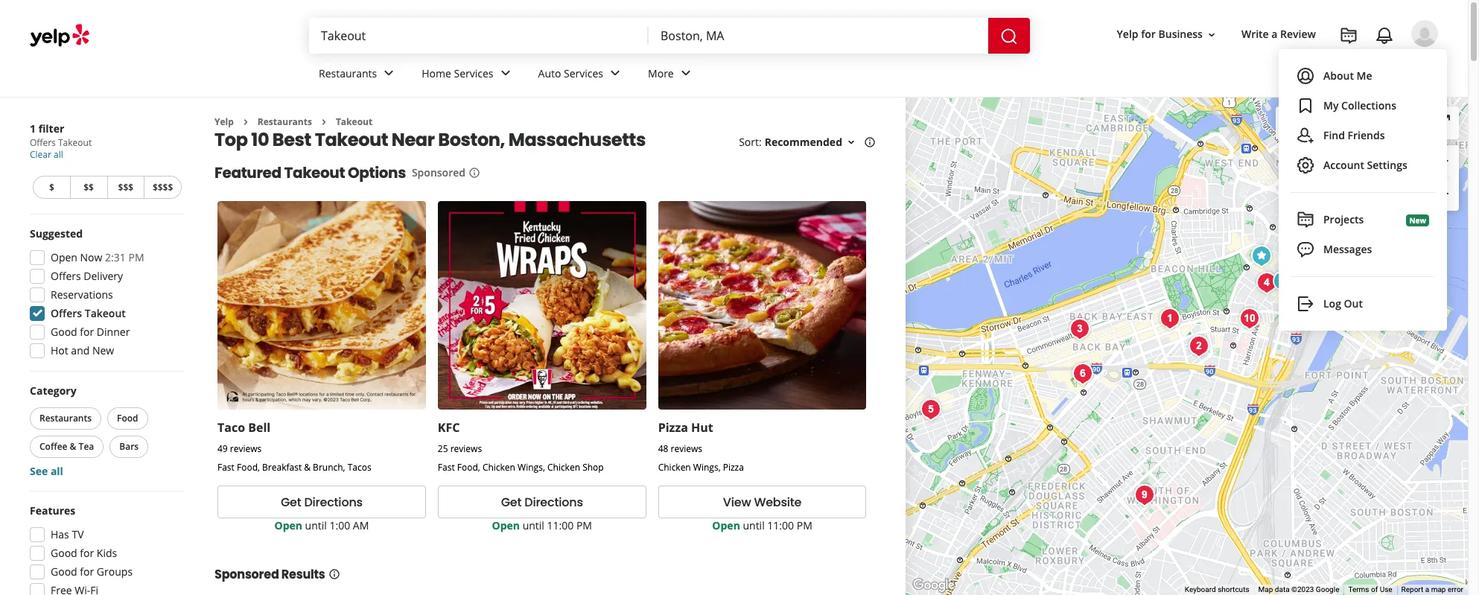 Task type: locate. For each thing, give the bounding box(es) containing it.
0 vertical spatial 16 chevron down v2 image
[[1206, 29, 1218, 41]]

$$$$
[[153, 181, 173, 194]]

takeout down best at the left of the page
[[284, 163, 345, 184]]

reviews
[[230, 443, 262, 455], [450, 443, 482, 455], [671, 443, 702, 455]]

good down good for kids
[[51, 565, 77, 579]]

food, left breakfast
[[237, 461, 260, 474]]

food, inside taco bell 49 reviews fast food, breakfast & brunch, tacos
[[237, 461, 260, 474]]

for
[[1141, 27, 1156, 41], [80, 325, 94, 339], [80, 546, 94, 560], [80, 565, 94, 579]]

0 horizontal spatial pizza
[[658, 420, 688, 436]]

2 food, from the left
[[457, 461, 480, 474]]

until for 25
[[523, 519, 544, 533]]

24 chevron down v2 image left auto
[[496, 64, 514, 82]]

get directions link down kfc 25 reviews fast food, chicken wings, chicken shop
[[438, 486, 646, 519]]

reviews right 25
[[450, 443, 482, 455]]

good
[[51, 325, 77, 339], [51, 546, 77, 560], [51, 565, 77, 579]]

pm inside group
[[128, 250, 144, 264]]

map
[[1355, 116, 1377, 130], [1431, 585, 1446, 594]]

zoom out image
[[1434, 185, 1452, 203]]

projects
[[1324, 212, 1364, 226]]

brunch,
[[313, 461, 345, 474]]

offers inside 1 filter offers takeout clear all
[[30, 136, 56, 149]]

& left tea
[[70, 440, 76, 453]]

boston,
[[438, 128, 505, 152]]

1 good from the top
[[51, 325, 77, 339]]

1 get directions link from the left
[[217, 486, 426, 519]]

1 vertical spatial all
[[51, 464, 63, 478]]

1 none field from the left
[[321, 28, 637, 44]]

search as map moves
[[1306, 116, 1411, 130]]

2 vertical spatial good
[[51, 565, 77, 579]]

my
[[1324, 98, 1339, 112]]

©2023
[[1292, 585, 1314, 594]]

24 chevron down v2 image
[[380, 64, 398, 82], [496, 64, 514, 82], [677, 64, 695, 82]]

24 log out v2 image
[[1297, 295, 1315, 313]]

0 horizontal spatial a
[[1272, 27, 1278, 41]]

services inside auto services link
[[564, 66, 603, 80]]

16 info v2 image right results
[[328, 568, 340, 580]]

1 get directions from the left
[[281, 494, 363, 511]]

all right 'clear'
[[54, 148, 63, 161]]

2 11:00 from the left
[[767, 519, 794, 533]]

1 horizontal spatial &
[[304, 461, 311, 474]]

offers down the reservations on the left of page
[[51, 306, 82, 320]]

16 chevron down v2 image for yelp for business
[[1206, 29, 1218, 41]]

16 chevron down v2 image right recommended
[[845, 136, 857, 148]]

pm down shop
[[576, 519, 592, 533]]

get for 25
[[501, 494, 522, 511]]

bell
[[248, 420, 271, 436]]

near
[[392, 128, 435, 152]]

yelp left 'business'
[[1117, 27, 1138, 41]]

filter
[[38, 121, 64, 136]]

Near text field
[[661, 28, 976, 44]]

24 chevron down v2 image inside home services link
[[496, 64, 514, 82]]

see all button
[[30, 464, 63, 478]]

use
[[1380, 585, 1393, 594]]

open for kfc
[[492, 519, 520, 533]]

pizza up view
[[723, 461, 744, 474]]

24 project v2 image
[[1297, 211, 1315, 229]]

open until 11:00 pm for website
[[712, 519, 812, 533]]

reviews down taco bell link
[[230, 443, 262, 455]]

25
[[438, 443, 448, 455]]

directions up 1:00
[[304, 494, 363, 511]]

2 none field from the left
[[661, 28, 976, 44]]

home
[[422, 66, 451, 80]]

0 horizontal spatial get
[[281, 494, 301, 511]]

0 vertical spatial map
[[1355, 116, 1377, 130]]

2 horizontal spatial 16 info v2 image
[[864, 136, 876, 148]]

kfc
[[438, 420, 460, 436]]

restaurants button
[[30, 407, 101, 430]]

2 directions from the left
[[525, 494, 583, 511]]

home services link
[[410, 54, 526, 97]]

1 vertical spatial 16 info v2 image
[[468, 167, 480, 179]]

1 horizontal spatial get
[[501, 494, 522, 511]]

sponsored left results
[[215, 566, 279, 583]]

0 vertical spatial new
[[1409, 215, 1426, 225]]

food button
[[107, 407, 148, 430]]

pm right "2:31" at left top
[[128, 250, 144, 264]]

1 horizontal spatial services
[[564, 66, 603, 80]]

1 horizontal spatial chicken
[[547, 461, 580, 474]]

restaurants
[[319, 66, 377, 80], [258, 115, 312, 128], [39, 412, 92, 425]]

takeout down filter
[[58, 136, 92, 149]]

get for bell
[[281, 494, 301, 511]]

2 vertical spatial offers
[[51, 306, 82, 320]]

1 horizontal spatial map
[[1431, 585, 1446, 594]]

16 info v2 image right recommended dropdown button
[[864, 136, 876, 148]]

0 horizontal spatial get directions
[[281, 494, 363, 511]]

services left 24 chevron down v2 icon
[[564, 66, 603, 80]]

services for home services
[[454, 66, 493, 80]]

2 horizontal spatial 24 chevron down v2 image
[[677, 64, 695, 82]]

reservations
[[51, 287, 113, 302]]

all spice image
[[1130, 480, 1159, 510]]

1 horizontal spatial 16 chevron down v2 image
[[1206, 29, 1218, 41]]

me
[[1357, 69, 1372, 83]]

2 horizontal spatial chicken
[[658, 461, 691, 474]]

none field up business categories element
[[661, 28, 976, 44]]

offers for offers takeout
[[51, 306, 82, 320]]

2 services from the left
[[564, 66, 603, 80]]

taco bell image
[[1268, 267, 1298, 296]]

0 horizontal spatial chicken
[[483, 461, 515, 474]]

sponsored
[[412, 166, 465, 180], [215, 566, 279, 583]]

am
[[353, 519, 369, 533]]

0 horizontal spatial sponsored
[[215, 566, 279, 583]]

None search field
[[309, 18, 1033, 54]]

1 wings, from the left
[[518, 461, 545, 474]]

for for groups
[[80, 565, 94, 579]]

map region
[[890, 51, 1479, 595]]

2 get directions from the left
[[501, 494, 583, 511]]

open until 11:00 pm
[[492, 519, 592, 533], [712, 519, 812, 533]]

2 get from the left
[[501, 494, 522, 511]]

write
[[1242, 27, 1269, 41]]

mike & patty's - boston image
[[1184, 331, 1214, 361]]

2 reviews from the left
[[450, 443, 482, 455]]

all right see
[[51, 464, 63, 478]]

user actions element
[[1105, 19, 1459, 110]]

for left 'business'
[[1141, 27, 1156, 41]]

0 vertical spatial good
[[51, 325, 77, 339]]

0 horizontal spatial 16 chevron down v2 image
[[845, 136, 857, 148]]

3 24 chevron down v2 image from the left
[[677, 64, 695, 82]]

get directions up open until 1:00 am
[[281, 494, 363, 511]]

good down has tv
[[51, 546, 77, 560]]

restaurants inside business categories element
[[319, 66, 377, 80]]

1 horizontal spatial pizza
[[723, 461, 744, 474]]

0 horizontal spatial none field
[[321, 28, 637, 44]]

view website
[[723, 494, 802, 511]]

0 vertical spatial &
[[70, 440, 76, 453]]

open until 1:00 am
[[274, 519, 369, 533]]

1 vertical spatial offers
[[51, 269, 81, 283]]

0 horizontal spatial 11:00
[[547, 519, 574, 533]]

directions for taco bell
[[304, 494, 363, 511]]

pm down the website
[[797, 519, 812, 533]]

$ button
[[33, 176, 70, 199]]

messages
[[1324, 242, 1372, 256]]

24 collections v2 image
[[1297, 97, 1315, 115]]

1 vertical spatial a
[[1425, 585, 1429, 594]]

and
[[71, 343, 90, 358]]

2 vertical spatial 16 info v2 image
[[328, 568, 340, 580]]

0 horizontal spatial until
[[305, 519, 327, 533]]

1 vertical spatial good
[[51, 546, 77, 560]]

1 horizontal spatial directions
[[525, 494, 583, 511]]

auto
[[538, 66, 561, 80]]

none field find
[[321, 28, 637, 44]]

directions for kfc
[[525, 494, 583, 511]]

16 chevron down v2 image inside recommended dropdown button
[[845, 136, 857, 148]]

0 vertical spatial sponsored
[[412, 166, 465, 180]]

0 vertical spatial a
[[1272, 27, 1278, 41]]

fast down 49
[[217, 461, 234, 474]]

0 horizontal spatial fast
[[217, 461, 234, 474]]

2 horizontal spatial reviews
[[671, 443, 702, 455]]

1 horizontal spatial open until 11:00 pm
[[712, 519, 812, 533]]

24 chevron down v2 image left home
[[380, 64, 398, 82]]

taco bell 49 reviews fast food, breakfast & brunch, tacos
[[217, 420, 371, 474]]

get down breakfast
[[281, 494, 301, 511]]

offers for offers delivery
[[51, 269, 81, 283]]

1 vertical spatial pizza
[[723, 461, 744, 474]]

0 horizontal spatial &
[[70, 440, 76, 453]]

services for auto services
[[564, 66, 603, 80]]

3 reviews from the left
[[671, 443, 702, 455]]

open for pizza hut
[[712, 519, 740, 533]]

0 horizontal spatial 24 chevron down v2 image
[[380, 64, 398, 82]]

review
[[1280, 27, 1316, 41]]

for for kids
[[80, 546, 94, 560]]

projects image
[[1340, 27, 1358, 45]]

1 horizontal spatial 11:00
[[767, 519, 794, 533]]

reviews inside kfc 25 reviews fast food, chicken wings, chicken shop
[[450, 443, 482, 455]]

subway image
[[1246, 241, 1276, 271]]

24 chevron down v2 image inside restaurants link
[[380, 64, 398, 82]]

map for moves
[[1355, 116, 1377, 130]]

services inside home services link
[[454, 66, 493, 80]]

write a review link
[[1236, 21, 1322, 48]]

0 horizontal spatial food,
[[237, 461, 260, 474]]

& inside button
[[70, 440, 76, 453]]

16 chevron down v2 image for recommended
[[845, 136, 857, 148]]

16 info v2 image down boston,
[[468, 167, 480, 179]]

best
[[272, 128, 311, 152]]

1 vertical spatial map
[[1431, 585, 1446, 594]]

0 horizontal spatial restaurants
[[39, 412, 92, 425]]

a right "report"
[[1425, 585, 1429, 594]]

1 vertical spatial restaurants
[[258, 115, 312, 128]]

1 horizontal spatial new
[[1409, 215, 1426, 225]]

1 fast from the left
[[217, 461, 234, 474]]

group containing suggested
[[25, 226, 185, 363]]

keyboard
[[1185, 585, 1216, 594]]

for down the offers takeout
[[80, 325, 94, 339]]

for down good for kids
[[80, 565, 94, 579]]

0 horizontal spatial pm
[[128, 250, 144, 264]]

yelp for business button
[[1111, 21, 1224, 48]]

offers up the reservations on the left of page
[[51, 269, 81, 283]]

yelp for yelp for business
[[1117, 27, 1138, 41]]

1 horizontal spatial reviews
[[450, 443, 482, 455]]

moon & flower house -boston image
[[1235, 304, 1264, 334]]

get directions down kfc 25 reviews fast food, chicken wings, chicken shop
[[501, 494, 583, 511]]

2 fast from the left
[[438, 461, 455, 474]]

account
[[1324, 158, 1364, 172]]

pm for get
[[576, 519, 592, 533]]

0 vertical spatial 16 info v2 image
[[864, 136, 876, 148]]

1 vertical spatial 16 chevron down v2 image
[[845, 136, 857, 148]]

16 chevron down v2 image
[[1206, 29, 1218, 41], [845, 136, 857, 148]]

search image
[[1000, 27, 1018, 45]]

2 good from the top
[[51, 546, 77, 560]]

1 vertical spatial sponsored
[[215, 566, 279, 583]]

yelp inside yelp for business button
[[1117, 27, 1138, 41]]

restaurants up coffee & tea
[[39, 412, 92, 425]]

none field up home services link
[[321, 28, 637, 44]]

top
[[215, 128, 248, 152]]

1 reviews from the left
[[230, 443, 262, 455]]

restaurants up takeout link
[[319, 66, 377, 80]]

restaurants inside button
[[39, 412, 92, 425]]

1 directions from the left
[[304, 494, 363, 511]]

account settings link
[[1291, 150, 1435, 180]]

1 open until 11:00 pm from the left
[[492, 519, 592, 533]]

takeout up "options"
[[315, 128, 388, 152]]

taco
[[217, 420, 245, 436]]

1 vertical spatial yelp
[[215, 115, 234, 128]]

16 info v2 image
[[864, 136, 876, 148], [468, 167, 480, 179], [328, 568, 340, 580]]

hot and new
[[51, 343, 114, 358]]

1 until from the left
[[305, 519, 327, 533]]

2 get directions link from the left
[[438, 486, 646, 519]]

wings,
[[518, 461, 545, 474], [693, 461, 721, 474]]

0 horizontal spatial open until 11:00 pm
[[492, 519, 592, 533]]

0 horizontal spatial services
[[454, 66, 493, 80]]

keyboard shortcuts button
[[1185, 585, 1249, 595]]

1 24 chevron down v2 image from the left
[[380, 64, 398, 82]]

reviews down the pizza hut link
[[671, 443, 702, 455]]

11:00
[[547, 519, 574, 533], [767, 519, 794, 533]]

24 chevron down v2 image for restaurants
[[380, 64, 398, 82]]

2 until from the left
[[523, 519, 544, 533]]

& left the brunch,
[[304, 461, 311, 474]]

services
[[454, 66, 493, 80], [564, 66, 603, 80]]

24 chevron down v2 image inside more link
[[677, 64, 695, 82]]

results
[[281, 566, 325, 583]]

services right home
[[454, 66, 493, 80]]

1 horizontal spatial fast
[[438, 461, 455, 474]]

wings, left shop
[[518, 461, 545, 474]]

1 horizontal spatial 16 info v2 image
[[468, 167, 480, 179]]

0 horizontal spatial new
[[92, 343, 114, 358]]

pm for view
[[797, 519, 812, 533]]

of
[[1371, 585, 1378, 594]]

yelp for 'yelp' link
[[215, 115, 234, 128]]

1 services from the left
[[454, 66, 493, 80]]

tv
[[72, 527, 84, 541]]

restaurants link up takeout link
[[307, 54, 410, 97]]

tacos
[[348, 461, 371, 474]]

1 vertical spatial &
[[304, 461, 311, 474]]

for inside button
[[1141, 27, 1156, 41]]

sponsored down top 10 best takeout near boston, massachusetts
[[412, 166, 465, 180]]

3 until from the left
[[743, 519, 765, 533]]

1 horizontal spatial sponsored
[[412, 166, 465, 180]]

get directions link for bell
[[217, 486, 426, 519]]

0 vertical spatial all
[[54, 148, 63, 161]]

until for hut
[[743, 519, 765, 533]]

wings, down the hut
[[693, 461, 721, 474]]

1 horizontal spatial get directions
[[501, 494, 583, 511]]

24 settings v2 image
[[1297, 156, 1315, 174]]

group containing category
[[27, 384, 185, 479]]

1 horizontal spatial pm
[[576, 519, 592, 533]]

get directions for 25
[[501, 494, 583, 511]]

1 horizontal spatial none field
[[661, 28, 976, 44]]

restaurants right 16 chevron right v2 icon
[[258, 115, 312, 128]]

2 horizontal spatial until
[[743, 519, 765, 533]]

1 11:00 from the left
[[547, 519, 574, 533]]

49
[[217, 443, 228, 455]]

1 horizontal spatial yelp
[[1117, 27, 1138, 41]]

1 food, from the left
[[237, 461, 260, 474]]

about me link
[[1288, 61, 1438, 91]]

expand map image
[[1434, 113, 1452, 131]]

get
[[281, 494, 301, 511], [501, 494, 522, 511]]

24 chevron down v2 image right more
[[677, 64, 695, 82]]

2 vertical spatial restaurants
[[39, 412, 92, 425]]

3 chicken from the left
[[658, 461, 691, 474]]

food,
[[237, 461, 260, 474], [457, 461, 480, 474]]

1 get from the left
[[281, 494, 301, 511]]

1 vertical spatial new
[[92, 343, 114, 358]]

business categories element
[[307, 54, 1438, 97]]

0 vertical spatial offers
[[30, 136, 56, 149]]

find friends
[[1324, 128, 1385, 142]]

notifications image
[[1376, 27, 1394, 45]]

2 wings, from the left
[[693, 461, 721, 474]]

reviews inside "pizza hut 48 reviews chicken wings, pizza"
[[671, 443, 702, 455]]

0 horizontal spatial wings,
[[518, 461, 545, 474]]

all inside group
[[51, 464, 63, 478]]

1 horizontal spatial wings,
[[693, 461, 721, 474]]

2 24 chevron down v2 image from the left
[[496, 64, 514, 82]]

now
[[80, 250, 102, 264]]

all inside 1 filter offers takeout clear all
[[54, 148, 63, 161]]

yelp left 16 chevron right v2 icon
[[215, 115, 234, 128]]

None field
[[321, 28, 637, 44], [661, 28, 976, 44]]

0 horizontal spatial reviews
[[230, 443, 262, 455]]

1 horizontal spatial until
[[523, 519, 544, 533]]

1 horizontal spatial a
[[1425, 585, 1429, 594]]

0 horizontal spatial directions
[[304, 494, 363, 511]]

1 horizontal spatial 24 chevron down v2 image
[[496, 64, 514, 82]]

0 horizontal spatial map
[[1355, 116, 1377, 130]]

1 horizontal spatial food,
[[457, 461, 480, 474]]

2 open until 11:00 pm from the left
[[712, 519, 812, 533]]

reviews inside taco bell 49 reviews fast food, breakfast & brunch, tacos
[[230, 443, 262, 455]]

wow tikka image
[[916, 395, 946, 425]]

1 chicken from the left
[[483, 461, 515, 474]]

group
[[1426, 145, 1459, 211], [25, 226, 185, 363], [27, 384, 185, 479], [25, 503, 185, 595]]

directions down shop
[[525, 494, 583, 511]]

24 profile v2 image
[[1297, 67, 1315, 85]]

0 vertical spatial restaurants
[[319, 66, 377, 80]]

yelp for business
[[1117, 27, 1203, 41]]

get down kfc 25 reviews fast food, chicken wings, chicken shop
[[501, 494, 522, 511]]

a right write
[[1272, 27, 1278, 41]]

for up the good for groups
[[80, 546, 94, 560]]

offers down filter
[[30, 136, 56, 149]]

16 chevron down v2 image inside yelp for business button
[[1206, 29, 1218, 41]]

1 horizontal spatial get directions link
[[438, 486, 646, 519]]

2 horizontal spatial restaurants
[[319, 66, 377, 80]]

0 vertical spatial yelp
[[1117, 27, 1138, 41]]

see all
[[30, 464, 63, 478]]

3 good from the top
[[51, 565, 77, 579]]

all
[[54, 148, 63, 161], [51, 464, 63, 478]]

features
[[30, 503, 75, 518]]

2 horizontal spatial pm
[[797, 519, 812, 533]]

get directions link down the brunch,
[[217, 486, 426, 519]]

food, down kfc
[[457, 461, 480, 474]]

chicken
[[483, 461, 515, 474], [547, 461, 580, 474], [658, 461, 691, 474]]

1:00
[[330, 519, 350, 533]]

good for dinner
[[51, 325, 130, 339]]

kfc link
[[438, 420, 460, 436]]

16 chevron down v2 image right 'business'
[[1206, 29, 1218, 41]]

fast down 25
[[438, 461, 455, 474]]

0 horizontal spatial get directions link
[[217, 486, 426, 519]]

48
[[658, 443, 668, 455]]

new down the "dinner"
[[92, 343, 114, 358]]

open until 11:00 pm for directions
[[492, 519, 592, 533]]

restaurants for restaurants link to the top
[[319, 66, 377, 80]]

takeout up the "dinner"
[[85, 306, 126, 320]]

pizza up 48
[[658, 420, 688, 436]]

0 horizontal spatial 16 info v2 image
[[328, 568, 340, 580]]

good up hot
[[51, 325, 77, 339]]

tea
[[79, 440, 94, 453]]

new up 'messages' link
[[1409, 215, 1426, 225]]

restaurants link right 16 chevron right v2 icon
[[258, 115, 312, 128]]

0 horizontal spatial yelp
[[215, 115, 234, 128]]

a for write
[[1272, 27, 1278, 41]]



Task type: vqa. For each thing, say whether or not it's contained in the screenshot.


Task type: describe. For each thing, give the bounding box(es) containing it.
16 chevron right v2 image
[[240, 116, 252, 128]]

clear all link
[[30, 148, 63, 161]]

google image
[[909, 576, 959, 595]]

coffee
[[39, 440, 67, 453]]

has
[[51, 527, 69, 541]]

24 chevron down v2 image for home services
[[496, 64, 514, 82]]

about
[[1324, 69, 1354, 83]]

$
[[49, 181, 54, 194]]

shortcuts
[[1218, 585, 1249, 594]]

has tv
[[51, 527, 84, 541]]

kids
[[97, 546, 117, 560]]

chicken inside "pizza hut 48 reviews chicken wings, pizza"
[[658, 461, 691, 474]]

$$$$ button
[[144, 176, 182, 199]]

sort:
[[739, 135, 762, 149]]

sponsored for sponsored results
[[215, 566, 279, 583]]

collections
[[1341, 98, 1396, 112]]

24 add friend v2 image
[[1297, 127, 1315, 144]]

write a review
[[1242, 27, 1316, 41]]

keyboard shortcuts
[[1185, 585, 1249, 594]]

auto services
[[538, 66, 603, 80]]

until for bell
[[305, 519, 327, 533]]

google
[[1316, 585, 1340, 594]]

my collections link
[[1291, 91, 1435, 121]]

group containing features
[[25, 503, 185, 595]]

website
[[754, 494, 802, 511]]

report a map error
[[1401, 585, 1464, 594]]

1 filter offers takeout clear all
[[30, 121, 92, 161]]

top 10 best takeout near boston, massachusetts
[[215, 128, 646, 152]]

greco image
[[1065, 314, 1095, 344]]

good for groups
[[51, 565, 133, 579]]

delivery
[[84, 269, 123, 283]]

good for good for dinner
[[51, 325, 77, 339]]

wings, inside kfc 25 reviews fast food, chicken wings, chicken shop
[[518, 461, 545, 474]]

for for dinner
[[80, 325, 94, 339]]

shop
[[583, 461, 604, 474]]

featured
[[215, 163, 281, 184]]

view
[[723, 494, 751, 511]]

0 vertical spatial restaurants link
[[307, 54, 410, 97]]

log out
[[1324, 296, 1363, 311]]

takeout right 16 chevron right v2 image
[[336, 115, 373, 128]]

bacco's fine foods image
[[1155, 304, 1185, 334]]

offers delivery
[[51, 269, 123, 283]]

1 vertical spatial restaurants link
[[258, 115, 312, 128]]

1 horizontal spatial restaurants
[[258, 115, 312, 128]]

messages link
[[1288, 235, 1438, 264]]

2 chicken from the left
[[547, 461, 580, 474]]

more link
[[636, 54, 707, 97]]

out
[[1344, 296, 1363, 311]]

& inside taco bell 49 reviews fast food, breakfast & brunch, tacos
[[304, 461, 311, 474]]

24 chevron down v2 image for more
[[677, 64, 695, 82]]

pressed cafe image
[[1068, 359, 1097, 389]]

view website link
[[658, 486, 867, 519]]

takeout inside 1 filter offers takeout clear all
[[58, 136, 92, 149]]

16 chevron right v2 image
[[318, 116, 330, 128]]

open for taco bell
[[274, 519, 302, 533]]

fast inside kfc 25 reviews fast food, chicken wings, chicken shop
[[438, 461, 455, 474]]

moves
[[1379, 116, 1411, 130]]

about me
[[1324, 69, 1372, 83]]

pizza hut 48 reviews chicken wings, pizza
[[658, 420, 744, 474]]

0 vertical spatial pizza
[[658, 420, 688, 436]]

24 message v2 image
[[1297, 241, 1315, 258]]

kfc 25 reviews fast food, chicken wings, chicken shop
[[438, 420, 604, 474]]

bars
[[119, 440, 139, 453]]

10
[[251, 128, 269, 152]]

home services
[[422, 66, 493, 80]]

open now 2:31 pm
[[51, 250, 144, 264]]

hot
[[51, 343, 68, 358]]

16 info v2 image for featured takeout options
[[468, 167, 480, 179]]

account settings
[[1324, 158, 1408, 172]]

lotus test kitchen image
[[1252, 268, 1281, 298]]

new inside group
[[92, 343, 114, 358]]

log out button
[[1291, 289, 1435, 319]]

yelp link
[[215, 115, 234, 128]]

breakfast
[[262, 461, 302, 474]]

dinner
[[97, 325, 130, 339]]

good for kids
[[51, 546, 117, 560]]

restaurants for restaurants button in the bottom left of the page
[[39, 412, 92, 425]]

data
[[1275, 585, 1290, 594]]

offers takeout
[[51, 306, 126, 320]]

report
[[1401, 585, 1424, 594]]

recommended
[[765, 135, 842, 149]]

featured takeout options
[[215, 163, 406, 184]]

none field near
[[661, 28, 976, 44]]

map data ©2023 google
[[1258, 585, 1340, 594]]

get directions link for 25
[[438, 486, 646, 519]]

1
[[30, 121, 36, 136]]

error
[[1448, 585, 1464, 594]]

reviews for view
[[671, 443, 702, 455]]

fast inside taco bell 49 reviews fast food, breakfast & brunch, tacos
[[217, 461, 234, 474]]

map for error
[[1431, 585, 1446, 594]]

more
[[648, 66, 674, 80]]

$$ button
[[70, 176, 107, 199]]

pauli's image
[[1287, 159, 1316, 189]]

recommended button
[[765, 135, 857, 149]]

category
[[30, 384, 76, 398]]

reviews for get
[[230, 443, 262, 455]]

brad k. image
[[1411, 20, 1438, 47]]

food, inside kfc 25 reviews fast food, chicken wings, chicken shop
[[457, 461, 480, 474]]

settings
[[1367, 158, 1408, 172]]

report a map error link
[[1401, 585, 1464, 594]]

get directions for bell
[[281, 494, 363, 511]]

sponsored for sponsored
[[412, 166, 465, 180]]

terms
[[1348, 585, 1369, 594]]

my collections
[[1324, 98, 1396, 112]]

pizza hut link
[[658, 420, 713, 436]]

hut
[[691, 420, 713, 436]]

$$$
[[118, 181, 133, 194]]

$$
[[84, 181, 94, 194]]

11:00 for directions
[[547, 519, 574, 533]]

Find text field
[[321, 28, 637, 44]]

map
[[1258, 585, 1273, 594]]

good for good for kids
[[51, 546, 77, 560]]

11:00 for website
[[767, 519, 794, 533]]

zoom in image
[[1434, 152, 1452, 170]]

for for business
[[1141, 27, 1156, 41]]

as
[[1341, 116, 1352, 130]]

log
[[1324, 296, 1341, 311]]

$$$ button
[[107, 176, 144, 199]]

wings, inside "pizza hut 48 reviews chicken wings, pizza"
[[693, 461, 721, 474]]

16 info v2 image for top 10 best takeout near boston, massachusetts
[[864, 136, 876, 148]]

24 chevron down v2 image
[[606, 64, 624, 82]]

suggested
[[30, 226, 83, 241]]

business
[[1159, 27, 1203, 41]]

a for report
[[1425, 585, 1429, 594]]

massachusetts
[[509, 128, 646, 152]]

coffee & tea button
[[30, 436, 104, 458]]

good for good for groups
[[51, 565, 77, 579]]



